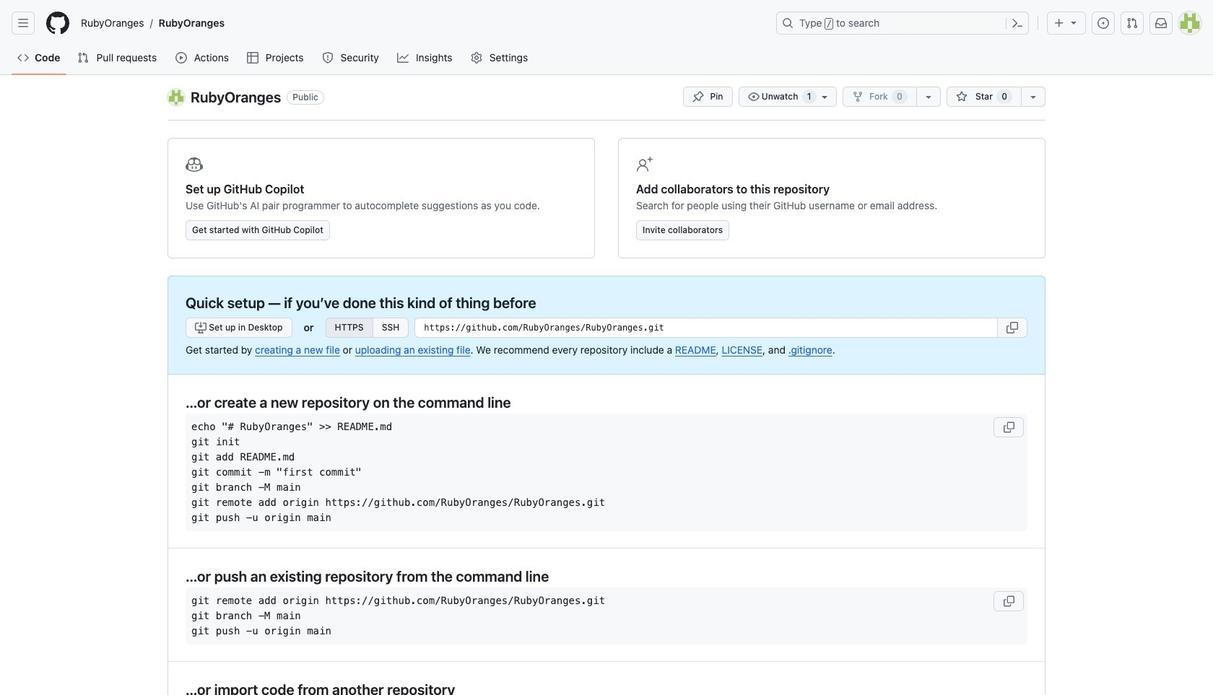 Task type: locate. For each thing, give the bounding box(es) containing it.
gear image
[[471, 52, 483, 64]]

0 vertical spatial copy to clipboard image
[[1004, 422, 1015, 433]]

shield image
[[322, 52, 334, 64]]

list
[[75, 12, 768, 35]]

0 users starred this repository element
[[997, 90, 1013, 104]]

play image
[[176, 52, 187, 64]]

0 horizontal spatial git pull request image
[[78, 52, 89, 64]]

1 vertical spatial copy to clipboard image
[[1004, 596, 1015, 607]]

0 vertical spatial git pull request image
[[1127, 17, 1139, 29]]

add this repository to a list image
[[1028, 91, 1040, 103]]

copilot image
[[186, 156, 203, 173]]

1 horizontal spatial git pull request image
[[1127, 17, 1139, 29]]

command palette image
[[1012, 17, 1024, 29]]

copy to clipboard image
[[1007, 322, 1019, 334]]

git pull request image right code icon
[[78, 52, 89, 64]]

copy to clipboard image
[[1004, 422, 1015, 433], [1004, 596, 1015, 607]]

triangle down image
[[1069, 17, 1080, 28]]

plus image
[[1054, 17, 1066, 29]]

star image
[[957, 91, 968, 103]]

2 copy to clipboard image from the top
[[1004, 596, 1015, 607]]

desktop download image
[[195, 322, 207, 334]]

see your forks of this repository image
[[923, 91, 935, 103]]

owner avatar image
[[168, 89, 185, 106]]

eye image
[[748, 91, 760, 103]]

git pull request image
[[1127, 17, 1139, 29], [78, 52, 89, 64]]

1 vertical spatial git pull request image
[[78, 52, 89, 64]]

git pull request image left notifications icon
[[1127, 17, 1139, 29]]



Task type: vqa. For each thing, say whether or not it's contained in the screenshot.
Wontfix link
no



Task type: describe. For each thing, give the bounding box(es) containing it.
homepage image
[[46, 12, 69, 35]]

graph image
[[398, 52, 409, 64]]

notifications image
[[1156, 17, 1168, 29]]

person add image
[[637, 156, 654, 173]]

table image
[[247, 52, 259, 64]]

repo forked image
[[853, 91, 864, 103]]

code image
[[17, 52, 29, 64]]

Clone URL text field
[[415, 318, 999, 338]]

pin this repository to your profile image
[[693, 91, 705, 103]]

issue opened image
[[1098, 17, 1110, 29]]

1 copy to clipboard image from the top
[[1004, 422, 1015, 433]]



